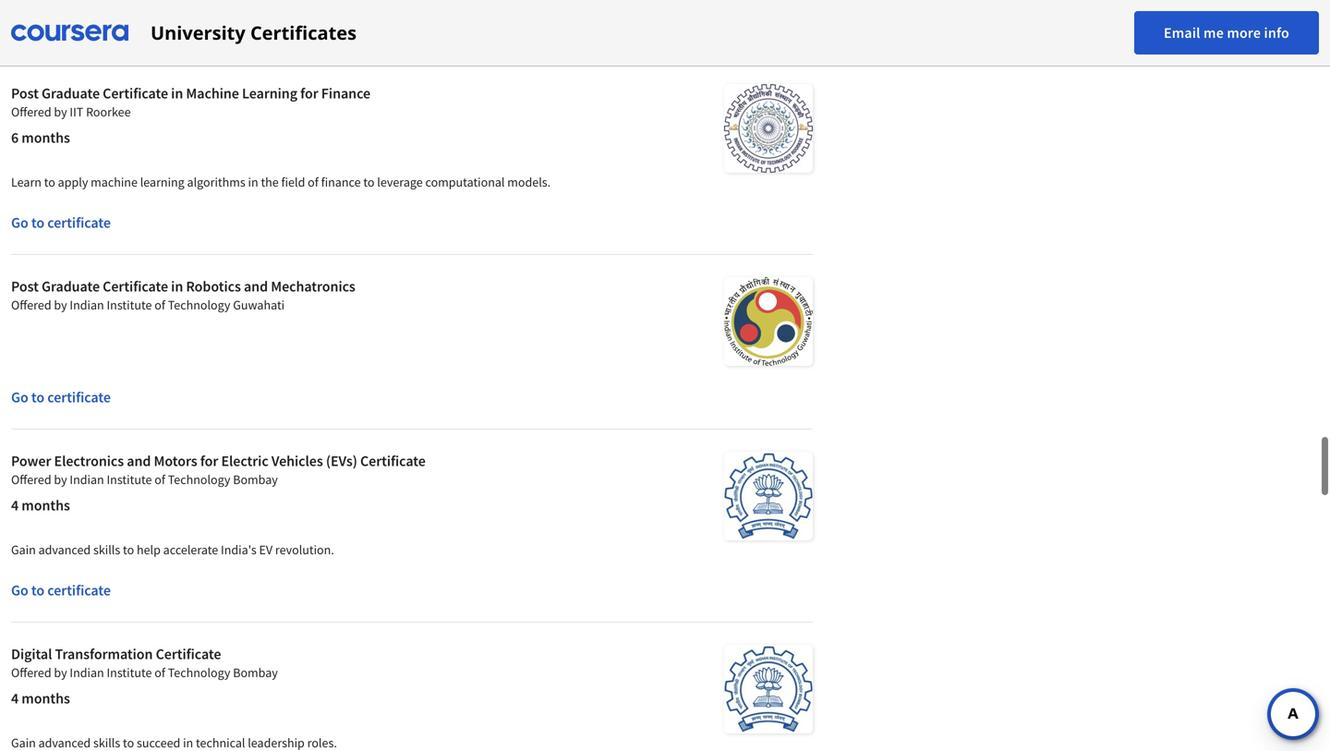 Task type: vqa. For each thing, say whether or not it's contained in the screenshot.
the Computer Science dropdown button
no



Task type: describe. For each thing, give the bounding box(es) containing it.
6
[[11, 128, 19, 147]]

post for 6
[[11, 84, 39, 103]]

university certificates
[[151, 20, 357, 45]]

india's
[[221, 541, 257, 558]]

indian inside "post graduate certificate in robotics and mechatronics offered by indian institute of technology guwahati"
[[70, 297, 104, 313]]

offered inside "post graduate certificate in robotics and mechatronics offered by indian institute of technology guwahati"
[[11, 297, 51, 313]]

indian inside power electronics and motors for electric vehicles (evs) certificate offered by indian institute of technology bombay 4 months
[[70, 471, 104, 488]]

electronics
[[54, 452, 124, 470]]

certificate for offered
[[103, 277, 168, 296]]

electric
[[221, 452, 269, 470]]

4 inside power electronics and motors for electric vehicles (evs) certificate offered by indian institute of technology bombay 4 months
[[11, 496, 19, 515]]

offered inside post graduate certificate in machine learning for finance offered by iit roorkee 6 months
[[11, 103, 51, 120]]

months inside digital transformation certificate offered by indian institute of technology bombay 4 months
[[22, 689, 70, 708]]

learning
[[242, 84, 298, 103]]

computational
[[425, 174, 505, 190]]

certificate for of
[[156, 645, 221, 663]]

learning
[[140, 174, 185, 190]]

go to certificate link
[[11, 0, 813, 61]]

leverage
[[377, 174, 423, 190]]

by inside power electronics and motors for electric vehicles (evs) certificate offered by indian institute of technology bombay 4 months
[[54, 471, 67, 488]]

by inside "post graduate certificate in robotics and mechatronics offered by indian institute of technology guwahati"
[[54, 297, 67, 313]]

2 go to certificate from the top
[[11, 213, 111, 232]]

power
[[11, 452, 51, 470]]

advanced
[[38, 541, 91, 558]]

by inside digital transformation certificate offered by indian institute of technology bombay 4 months
[[54, 664, 67, 681]]

more
[[1227, 24, 1261, 42]]

help
[[137, 541, 161, 558]]

post graduate certificate in machine learning for finance offered by iit roorkee 6 months
[[11, 84, 371, 147]]

by inside post graduate certificate in machine learning for finance offered by iit roorkee 6 months
[[54, 103, 67, 120]]

machine
[[91, 174, 138, 190]]

models.
[[508, 174, 551, 190]]

indian institute of technology guwahati image
[[725, 277, 813, 366]]

learn
[[11, 174, 42, 190]]

finance
[[321, 84, 371, 103]]

3 go to certificate from the top
[[11, 388, 111, 407]]

mechatronics
[[271, 277, 356, 296]]

revolution.
[[275, 541, 334, 558]]

offered inside power electronics and motors for electric vehicles (evs) certificate offered by indian institute of technology bombay 4 months
[[11, 471, 51, 488]]

3 certificate from the top
[[47, 388, 111, 407]]

(evs)
[[326, 452, 357, 470]]

4 go from the top
[[11, 581, 28, 600]]

learn to apply machine learning algorithms in the field of finance to leverage computational models.
[[11, 174, 551, 190]]

certificates
[[250, 20, 357, 45]]

for inside post graduate certificate in machine learning for finance offered by iit roorkee 6 months
[[300, 84, 318, 103]]

1 go from the top
[[11, 20, 28, 39]]

apply
[[58, 174, 88, 190]]

gain advanced skills to help accelerate india's ev revolution.
[[11, 541, 334, 558]]

email me more info
[[1164, 24, 1290, 42]]

months inside post graduate certificate in machine learning for finance offered by iit roorkee 6 months
[[22, 128, 70, 147]]

2 go from the top
[[11, 213, 28, 232]]

certificate for finance
[[103, 84, 168, 103]]

algorithms
[[187, 174, 246, 190]]

certificate inside power electronics and motors for electric vehicles (evs) certificate offered by indian institute of technology bombay 4 months
[[360, 452, 426, 470]]

digital transformation certificate offered by indian institute of technology bombay 4 months
[[11, 645, 278, 708]]



Task type: locate. For each thing, give the bounding box(es) containing it.
3 months from the top
[[22, 689, 70, 708]]

for right "motors"
[[200, 452, 218, 470]]

2 institute from the top
[[107, 471, 152, 488]]

0 horizontal spatial for
[[200, 452, 218, 470]]

1 certificate from the top
[[47, 20, 111, 39]]

info
[[1265, 24, 1290, 42]]

chat with us image
[[1279, 700, 1308, 729]]

in left the
[[248, 174, 258, 190]]

post inside "post graduate certificate in robotics and mechatronics offered by indian institute of technology guwahati"
[[11, 277, 39, 296]]

certificate up 'roorkee'
[[103, 84, 168, 103]]

2 graduate from the top
[[42, 277, 100, 296]]

of
[[308, 174, 319, 190], [155, 297, 165, 313], [155, 471, 165, 488], [155, 664, 165, 681]]

go to certificate up electronics
[[11, 388, 111, 407]]

1 go to certificate from the top
[[11, 20, 111, 39]]

0 vertical spatial graduate
[[42, 84, 100, 103]]

2 4 from the top
[[11, 689, 19, 708]]

certificate
[[103, 84, 168, 103], [103, 277, 168, 296], [360, 452, 426, 470], [156, 645, 221, 663]]

1 months from the top
[[22, 128, 70, 147]]

0 vertical spatial for
[[300, 84, 318, 103]]

and inside "post graduate certificate in robotics and mechatronics offered by indian institute of technology guwahati"
[[244, 277, 268, 296]]

1 vertical spatial indian institute of technology bombay image
[[725, 645, 813, 734]]

4 go to certificate from the top
[[11, 581, 111, 600]]

of inside power electronics and motors for electric vehicles (evs) certificate offered by indian institute of technology bombay 4 months
[[155, 471, 165, 488]]

for
[[300, 84, 318, 103], [200, 452, 218, 470]]

0 vertical spatial indian
[[70, 297, 104, 313]]

0 vertical spatial indian institute of technology bombay image
[[725, 452, 813, 541]]

institute inside power electronics and motors for electric vehicles (evs) certificate offered by indian institute of technology bombay 4 months
[[107, 471, 152, 488]]

power electronics and motors for electric vehicles (evs) certificate offered by indian institute of technology bombay 4 months
[[11, 452, 426, 515]]

skills
[[93, 541, 120, 558]]

transformation
[[55, 645, 153, 663]]

to
[[31, 20, 44, 39], [44, 174, 55, 190], [363, 174, 375, 190], [31, 213, 44, 232], [31, 388, 44, 407], [123, 541, 134, 558], [31, 581, 44, 600]]

post graduate certificate in robotics and mechatronics offered by indian institute of technology guwahati
[[11, 277, 356, 313]]

2 technology from the top
[[168, 471, 230, 488]]

ev
[[259, 541, 273, 558]]

iit roorkee image
[[725, 84, 813, 173]]

and inside power electronics and motors for electric vehicles (evs) certificate offered by indian institute of technology bombay 4 months
[[127, 452, 151, 470]]

in inside "post graduate certificate in robotics and mechatronics offered by indian institute of technology guwahati"
[[171, 277, 183, 296]]

months inside power electronics and motors for electric vehicles (evs) certificate offered by indian institute of technology bombay 4 months
[[22, 496, 70, 515]]

0 vertical spatial in
[[171, 84, 183, 103]]

finance
[[321, 174, 361, 190]]

email me more info button
[[1135, 11, 1320, 55]]

university
[[151, 20, 246, 45]]

of inside "post graduate certificate in robotics and mechatronics offered by indian institute of technology guwahati"
[[155, 297, 165, 313]]

iit
[[70, 103, 83, 120]]

1 vertical spatial technology
[[168, 471, 230, 488]]

graduate inside "post graduate certificate in robotics and mechatronics offered by indian institute of technology guwahati"
[[42, 277, 100, 296]]

2 indian institute of technology bombay image from the top
[[725, 645, 813, 734]]

indian
[[70, 297, 104, 313], [70, 471, 104, 488], [70, 664, 104, 681]]

months down the "digital"
[[22, 689, 70, 708]]

machine
[[186, 84, 239, 103]]

bombay inside power electronics and motors for electric vehicles (evs) certificate offered by indian institute of technology bombay 4 months
[[233, 471, 278, 488]]

technology
[[168, 297, 230, 313], [168, 471, 230, 488], [168, 664, 230, 681]]

institute
[[107, 297, 152, 313], [107, 471, 152, 488], [107, 664, 152, 681]]

1 vertical spatial for
[[200, 452, 218, 470]]

go to certificate down apply
[[11, 213, 111, 232]]

digital
[[11, 645, 52, 663]]

gain
[[11, 541, 36, 558]]

2 by from the top
[[54, 297, 67, 313]]

technology inside digital transformation certificate offered by indian institute of technology bombay 4 months
[[168, 664, 230, 681]]

indian institute of technology bombay image
[[725, 452, 813, 541], [725, 645, 813, 734]]

1 vertical spatial institute
[[107, 471, 152, 488]]

go
[[11, 20, 28, 39], [11, 213, 28, 232], [11, 388, 28, 407], [11, 581, 28, 600]]

technology inside power electronics and motors for electric vehicles (evs) certificate offered by indian institute of technology bombay 4 months
[[168, 471, 230, 488]]

certificate down advanced on the bottom left of the page
[[47, 581, 111, 600]]

indian institute of technology bombay image for certificate
[[725, 452, 813, 541]]

and left "motors"
[[127, 452, 151, 470]]

1 by from the top
[[54, 103, 67, 120]]

1 vertical spatial post
[[11, 277, 39, 296]]

go to certificate down advanced on the bottom left of the page
[[11, 581, 111, 600]]

institute inside "post graduate certificate in robotics and mechatronics offered by indian institute of technology guwahati"
[[107, 297, 152, 313]]

in
[[171, 84, 183, 103], [248, 174, 258, 190], [171, 277, 183, 296]]

certificate right transformation on the bottom left of the page
[[156, 645, 221, 663]]

2 bombay from the top
[[233, 664, 278, 681]]

1 vertical spatial and
[[127, 452, 151, 470]]

motors
[[154, 452, 197, 470]]

certificate up electronics
[[47, 388, 111, 407]]

4 inside digital transformation certificate offered by indian institute of technology bombay 4 months
[[11, 689, 19, 708]]

accelerate
[[163, 541, 218, 558]]

1 4 from the top
[[11, 496, 19, 515]]

post inside post graduate certificate in machine learning for finance offered by iit roorkee 6 months
[[11, 84, 39, 103]]

1 vertical spatial months
[[22, 496, 70, 515]]

certificate right (evs)
[[360, 452, 426, 470]]

certificate inside digital transformation certificate offered by indian institute of technology bombay 4 months
[[156, 645, 221, 663]]

roorkee
[[86, 103, 131, 120]]

in left robotics at the left top of page
[[171, 277, 183, 296]]

1 vertical spatial 4
[[11, 689, 19, 708]]

months right 6
[[22, 128, 70, 147]]

0 vertical spatial months
[[22, 128, 70, 147]]

months
[[22, 128, 70, 147], [22, 496, 70, 515], [22, 689, 70, 708]]

4 up gain at the bottom
[[11, 496, 19, 515]]

3 indian from the top
[[70, 664, 104, 681]]

1 horizontal spatial and
[[244, 277, 268, 296]]

2 vertical spatial in
[[171, 277, 183, 296]]

1 post from the top
[[11, 84, 39, 103]]

robotics
[[186, 277, 241, 296]]

1 vertical spatial in
[[248, 174, 258, 190]]

by
[[54, 103, 67, 120], [54, 297, 67, 313], [54, 471, 67, 488], [54, 664, 67, 681]]

offered inside digital transformation certificate offered by indian institute of technology bombay 4 months
[[11, 664, 51, 681]]

indian inside digital transformation certificate offered by indian institute of technology bombay 4 months
[[70, 664, 104, 681]]

2 vertical spatial institute
[[107, 664, 152, 681]]

certificate inside post graduate certificate in machine learning for finance offered by iit roorkee 6 months
[[103, 84, 168, 103]]

2 vertical spatial indian
[[70, 664, 104, 681]]

3 by from the top
[[54, 471, 67, 488]]

of inside digital transformation certificate offered by indian institute of technology bombay 4 months
[[155, 664, 165, 681]]

1 indian institute of technology bombay image from the top
[[725, 452, 813, 541]]

bombay
[[233, 471, 278, 488], [233, 664, 278, 681]]

coursera image
[[11, 18, 128, 48]]

post
[[11, 84, 39, 103], [11, 277, 39, 296]]

4 by from the top
[[54, 664, 67, 681]]

offered
[[11, 103, 51, 120], [11, 297, 51, 313], [11, 471, 51, 488], [11, 664, 51, 681]]

bombay inside digital transformation certificate offered by indian institute of technology bombay 4 months
[[233, 664, 278, 681]]

1 indian from the top
[[70, 297, 104, 313]]

field
[[281, 174, 305, 190]]

for inside power electronics and motors for electric vehicles (evs) certificate offered by indian institute of technology bombay 4 months
[[200, 452, 218, 470]]

4 down the "digital"
[[11, 689, 19, 708]]

3 institute from the top
[[107, 664, 152, 681]]

graduate inside post graduate certificate in machine learning for finance offered by iit roorkee 6 months
[[42, 84, 100, 103]]

certificate left robotics at the left top of page
[[103, 277, 168, 296]]

certificate
[[47, 20, 111, 39], [47, 213, 111, 232], [47, 388, 111, 407], [47, 581, 111, 600]]

go to certificate up iit
[[11, 20, 111, 39]]

1 offered from the top
[[11, 103, 51, 120]]

go to certificate
[[11, 20, 111, 39], [11, 213, 111, 232], [11, 388, 111, 407], [11, 581, 111, 600]]

graduate for technology
[[42, 277, 100, 296]]

0 vertical spatial 4
[[11, 496, 19, 515]]

1 vertical spatial bombay
[[233, 664, 278, 681]]

the
[[261, 174, 279, 190]]

technology inside "post graduate certificate in robotics and mechatronics offered by indian institute of technology guwahati"
[[168, 297, 230, 313]]

1 graduate from the top
[[42, 84, 100, 103]]

months down power at the bottom left of the page
[[22, 496, 70, 515]]

0 vertical spatial institute
[[107, 297, 152, 313]]

1 horizontal spatial for
[[300, 84, 318, 103]]

1 vertical spatial graduate
[[42, 277, 100, 296]]

0 horizontal spatial and
[[127, 452, 151, 470]]

3 go from the top
[[11, 388, 28, 407]]

2 indian from the top
[[70, 471, 104, 488]]

in left machine
[[171, 84, 183, 103]]

2 months from the top
[[22, 496, 70, 515]]

indian institute of technology bombay image for technology
[[725, 645, 813, 734]]

0 vertical spatial bombay
[[233, 471, 278, 488]]

institute inside digital transformation certificate offered by indian institute of technology bombay 4 months
[[107, 664, 152, 681]]

in inside post graduate certificate in machine learning for finance offered by iit roorkee 6 months
[[171, 84, 183, 103]]

1 vertical spatial indian
[[70, 471, 104, 488]]

2 vertical spatial months
[[22, 689, 70, 708]]

3 offered from the top
[[11, 471, 51, 488]]

guwahati
[[233, 297, 285, 313]]

1 technology from the top
[[168, 297, 230, 313]]

graduate for 6
[[42, 84, 100, 103]]

3 technology from the top
[[168, 664, 230, 681]]

2 post from the top
[[11, 277, 39, 296]]

vehicles
[[272, 452, 323, 470]]

0 vertical spatial and
[[244, 277, 268, 296]]

certificate down apply
[[47, 213, 111, 232]]

graduate
[[42, 84, 100, 103], [42, 277, 100, 296]]

for left finance
[[300, 84, 318, 103]]

and
[[244, 277, 268, 296], [127, 452, 151, 470]]

2 certificate from the top
[[47, 213, 111, 232]]

in for robotics
[[171, 277, 183, 296]]

4
[[11, 496, 19, 515], [11, 689, 19, 708]]

4 certificate from the top
[[47, 581, 111, 600]]

1 bombay from the top
[[233, 471, 278, 488]]

and up guwahati
[[244, 277, 268, 296]]

certificate inside "post graduate certificate in robotics and mechatronics offered by indian institute of technology guwahati"
[[103, 277, 168, 296]]

0 vertical spatial technology
[[168, 297, 230, 313]]

4 offered from the top
[[11, 664, 51, 681]]

1 institute from the top
[[107, 297, 152, 313]]

email
[[1164, 24, 1201, 42]]

0 vertical spatial post
[[11, 84, 39, 103]]

me
[[1204, 24, 1224, 42]]

2 vertical spatial technology
[[168, 664, 230, 681]]

certificate up iit
[[47, 20, 111, 39]]

post for technology
[[11, 277, 39, 296]]

2 offered from the top
[[11, 297, 51, 313]]

in for machine
[[171, 84, 183, 103]]



